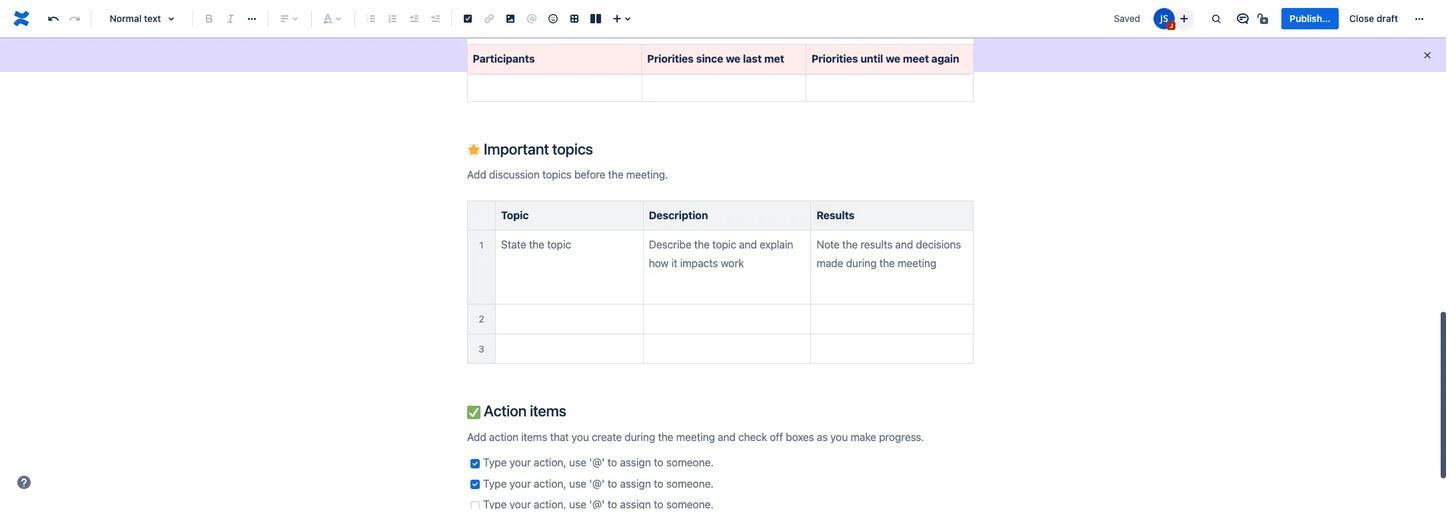 Task type: vqa. For each thing, say whether or not it's contained in the screenshot.
the top In
no



Task type: describe. For each thing, give the bounding box(es) containing it.
bullet list ⌘⇧8 image
[[363, 11, 379, 27]]

more formatting image
[[244, 11, 260, 27]]

text
[[144, 13, 161, 24]]

or
[[793, 49, 802, 60]]

priorities since we last met
[[648, 53, 785, 65]]

1 you from the left
[[650, 49, 666, 60]]

is
[[517, 49, 525, 60]]

no restrictions image
[[1257, 11, 1273, 27]]

close draft button
[[1342, 8, 1407, 29]]

priorities until we meet again
[[812, 53, 960, 65]]

action
[[484, 402, 527, 420]]

this is an unpublished draft. only you can see it until you publish it or give someone the link. learn more
[[495, 49, 952, 60]]

mention image
[[524, 11, 540, 27]]

normal text
[[110, 13, 161, 24]]

again
[[932, 53, 960, 65]]

action items
[[481, 402, 567, 420]]

normal text button
[[97, 4, 187, 33]]

important
[[484, 140, 549, 158]]

give
[[804, 49, 822, 60]]

1 2 3
[[479, 239, 485, 355]]

topics
[[553, 140, 593, 158]]

more image
[[1412, 11, 1428, 27]]

dismiss image
[[1423, 50, 1434, 61]]

3
[[479, 343, 485, 355]]

action item image
[[460, 11, 476, 27]]

bold ⌘b image
[[201, 11, 217, 27]]

meet
[[904, 53, 930, 65]]

last
[[744, 53, 763, 65]]

priorities for priorities until we meet again
[[812, 53, 859, 65]]

draft
[[1377, 13, 1399, 24]]

comment icon image
[[1236, 11, 1252, 27]]

emoji image
[[545, 11, 561, 27]]

we for since
[[727, 53, 741, 65]]

help image
[[16, 475, 32, 491]]

table image
[[567, 11, 583, 27]]

someone
[[825, 49, 864, 60]]

find and replace image
[[1209, 11, 1225, 27]]

saved
[[1115, 13, 1141, 24]]

results
[[817, 209, 855, 221]]

1
[[480, 239, 484, 251]]

unpublished
[[540, 49, 597, 60]]

outdent ⇧tab image
[[406, 11, 422, 27]]

add image, video, or file image
[[503, 11, 519, 27]]



Task type: locate. For each thing, give the bounding box(es) containing it.
publish
[[751, 49, 783, 60]]

it right see
[[704, 49, 710, 60]]

0 horizontal spatial until
[[712, 49, 731, 60]]

link image
[[481, 11, 497, 27]]

indent tab image
[[427, 11, 443, 27]]

2 it from the left
[[785, 49, 791, 60]]

the
[[867, 49, 881, 60]]

this
[[495, 49, 515, 60]]

see
[[686, 49, 702, 60]]

0 horizontal spatial it
[[704, 49, 710, 60]]

important topics
[[481, 140, 593, 158]]

layouts image
[[588, 11, 604, 27]]

1 we from the left
[[727, 53, 741, 65]]

participants
[[473, 53, 535, 65]]

0 horizontal spatial priorities
[[648, 53, 694, 65]]

2 we from the left
[[886, 53, 901, 65]]

1 horizontal spatial until
[[861, 53, 884, 65]]

since
[[697, 53, 724, 65]]

it left or
[[785, 49, 791, 60]]

you left publish
[[733, 49, 749, 60]]

until
[[712, 49, 731, 60], [861, 53, 884, 65]]

we
[[727, 53, 741, 65], [886, 53, 901, 65]]

2 you from the left
[[733, 49, 749, 60]]

description
[[649, 209, 708, 221]]

more
[[930, 49, 952, 60]]

confluence image
[[11, 8, 32, 29], [11, 8, 32, 29]]

undo ⌘z image
[[45, 11, 61, 27]]

an
[[527, 49, 538, 60]]

priorities
[[648, 53, 694, 65], [812, 53, 859, 65]]

we for until
[[886, 53, 901, 65]]

met
[[765, 53, 785, 65]]

publish...
[[1290, 13, 1331, 24]]

0 horizontal spatial you
[[650, 49, 666, 60]]

priorities right or
[[812, 53, 859, 65]]

2
[[479, 314, 485, 325]]

1 horizontal spatial we
[[886, 53, 901, 65]]

until right see
[[712, 49, 731, 60]]

:star2: image
[[467, 144, 481, 157], [467, 144, 481, 157]]

only
[[628, 49, 648, 60]]

we left the last
[[727, 53, 741, 65]]

you
[[650, 49, 666, 60], [733, 49, 749, 60]]

we right the
[[886, 53, 901, 65]]

learn more link
[[903, 49, 952, 60]]

italic ⌘i image
[[223, 11, 239, 27]]

:white_check_mark: image
[[467, 406, 481, 420], [467, 406, 481, 420]]

2 priorities from the left
[[812, 53, 859, 65]]

invite to edit image
[[1177, 10, 1193, 26]]

jacob simon image
[[1154, 8, 1176, 29]]

draft.
[[600, 49, 626, 60]]

publish... button
[[1282, 8, 1339, 29]]

1 horizontal spatial you
[[733, 49, 749, 60]]

learn
[[903, 49, 927, 60]]

1 priorities from the left
[[648, 53, 694, 65]]

until left learn
[[861, 53, 884, 65]]

0 horizontal spatial we
[[727, 53, 741, 65]]

topic
[[501, 209, 529, 221]]

numbered list ⌘⇧7 image
[[385, 11, 401, 27]]

priorities for priorities since we last met
[[648, 53, 694, 65]]

1 horizontal spatial it
[[785, 49, 791, 60]]

link.
[[883, 49, 901, 60]]

close draft
[[1350, 13, 1399, 24]]

1 it from the left
[[704, 49, 710, 60]]

close
[[1350, 13, 1375, 24]]

normal
[[110, 13, 142, 24]]

you left can
[[650, 49, 666, 60]]

can
[[668, 49, 684, 60]]

1 horizontal spatial priorities
[[812, 53, 859, 65]]

redo ⌘⇧z image
[[67, 11, 83, 27]]

priorities right only
[[648, 53, 694, 65]]

items
[[530, 402, 567, 420]]

it
[[704, 49, 710, 60], [785, 49, 791, 60]]



